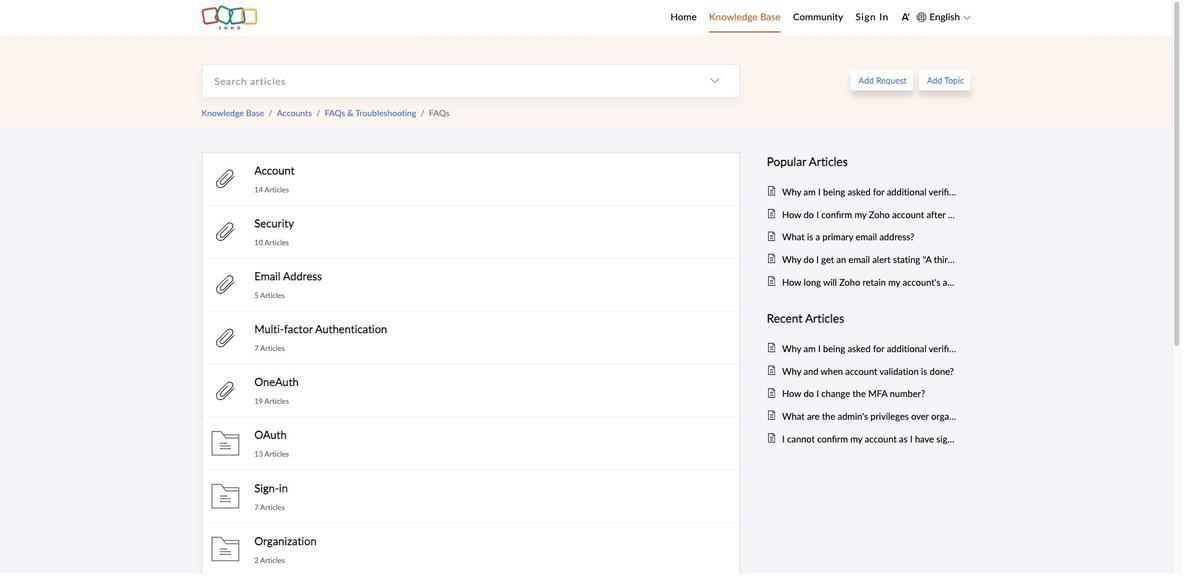 Task type: locate. For each thing, give the bounding box(es) containing it.
user preference element
[[902, 8, 911, 27]]

choose category image
[[710, 76, 720, 86]]

1 vertical spatial heading
[[767, 309, 959, 328]]

choose category element
[[690, 64, 739, 97]]

choose languages element
[[917, 9, 971, 25]]

heading
[[767, 152, 959, 171], [767, 309, 959, 328]]

0 vertical spatial heading
[[767, 152, 959, 171]]



Task type: describe. For each thing, give the bounding box(es) containing it.
1 heading from the top
[[767, 152, 959, 171]]

user preference image
[[902, 12, 911, 22]]

Search articles field
[[202, 64, 690, 97]]

2 heading from the top
[[767, 309, 959, 328]]



